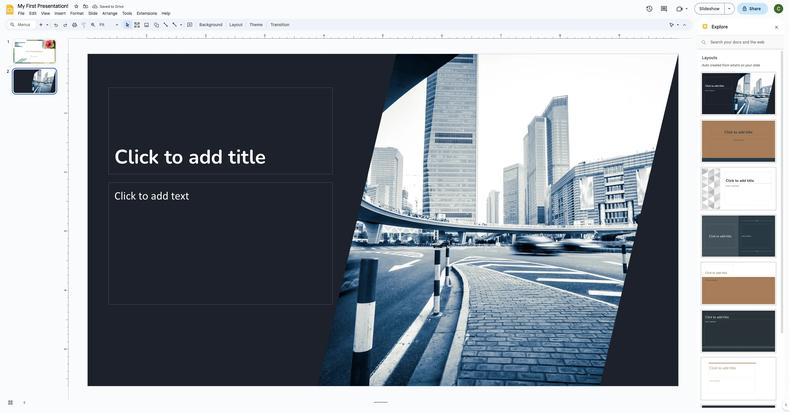 Task type: vqa. For each thing, say whether or not it's contained in the screenshot.
View menu item
yes



Task type: locate. For each thing, give the bounding box(es) containing it.
on
[[742, 63, 745, 67]]

slide menu item
[[86, 10, 100, 17]]

menu bar containing file
[[16, 8, 173, 17]]

saved to drive
[[100, 4, 124, 9]]

view
[[41, 11, 50, 16]]

insert
[[55, 11, 66, 16]]

share
[[750, 6, 762, 11]]

Menus field
[[7, 21, 36, 29]]

slideshow button
[[695, 3, 725, 15]]

background
[[200, 22, 223, 27]]

explore section
[[698, 19, 785, 414]]

saved
[[100, 4, 110, 9]]

Zoom text field
[[99, 21, 115, 29]]

navigation
[[0, 33, 64, 414]]

edit menu item
[[27, 10, 39, 17]]

layouts grid
[[698, 68, 781, 414]]

layouts
[[703, 55, 718, 60]]

menu bar
[[16, 8, 173, 17]]

insert menu item
[[52, 10, 68, 17]]

explore application
[[0, 0, 790, 414]]

background button
[[197, 20, 225, 29]]

main toolbar
[[36, 20, 293, 29]]

file menu item
[[16, 10, 27, 17]]

transition
[[271, 22, 290, 27]]

extensions
[[137, 11, 157, 16]]

edit
[[29, 11, 37, 16]]

theme button
[[247, 20, 266, 29]]

tools menu item
[[120, 10, 135, 17]]

format
[[70, 11, 84, 16]]

layouts auto created from what's on your slide
[[703, 55, 761, 67]]

tools
[[122, 11, 132, 16]]

start slideshow (⌘+enter) image
[[729, 8, 731, 9]]

drive
[[115, 4, 124, 9]]

to
[[111, 4, 114, 9]]

slideshow
[[700, 6, 720, 11]]

new slide with layout image
[[45, 21, 49, 23]]

arrange menu item
[[100, 10, 120, 17]]

layout button
[[228, 20, 245, 29]]

menu bar inside menu bar banner
[[16, 8, 173, 17]]

extensions menu item
[[135, 10, 160, 17]]

help
[[162, 11, 171, 16]]



Task type: describe. For each thing, give the bounding box(es) containing it.
Zoom field
[[98, 21, 121, 29]]

layout
[[230, 22, 243, 27]]

transition button
[[268, 20, 292, 29]]

format menu item
[[68, 10, 86, 17]]

what's
[[731, 63, 741, 67]]

share button
[[738, 3, 769, 15]]

view menu item
[[39, 10, 52, 17]]

your
[[746, 63, 753, 67]]

menu bar banner
[[0, 0, 790, 414]]

created
[[711, 63, 722, 67]]

slide
[[88, 11, 98, 16]]

theme
[[250, 22, 263, 27]]

from
[[723, 63, 730, 67]]

file
[[18, 11, 25, 16]]

shape image
[[153, 21, 160, 29]]

Rename text field
[[16, 2, 72, 9]]

explore
[[712, 24, 729, 30]]

slide
[[754, 63, 761, 67]]

mode and view toolbar
[[668, 19, 690, 31]]

navigation inside explore application
[[0, 33, 64, 414]]

Search your docs and the web text field
[[698, 35, 785, 49]]

saved to drive button
[[91, 2, 125, 10]]

layouts element
[[698, 50, 781, 414]]

help menu item
[[160, 10, 173, 17]]

auto
[[703, 63, 710, 67]]

insert image image
[[143, 21, 150, 29]]

layouts heading
[[703, 55, 718, 60]]

Star checkbox
[[72, 2, 80, 10]]

arrange
[[102, 11, 118, 16]]



